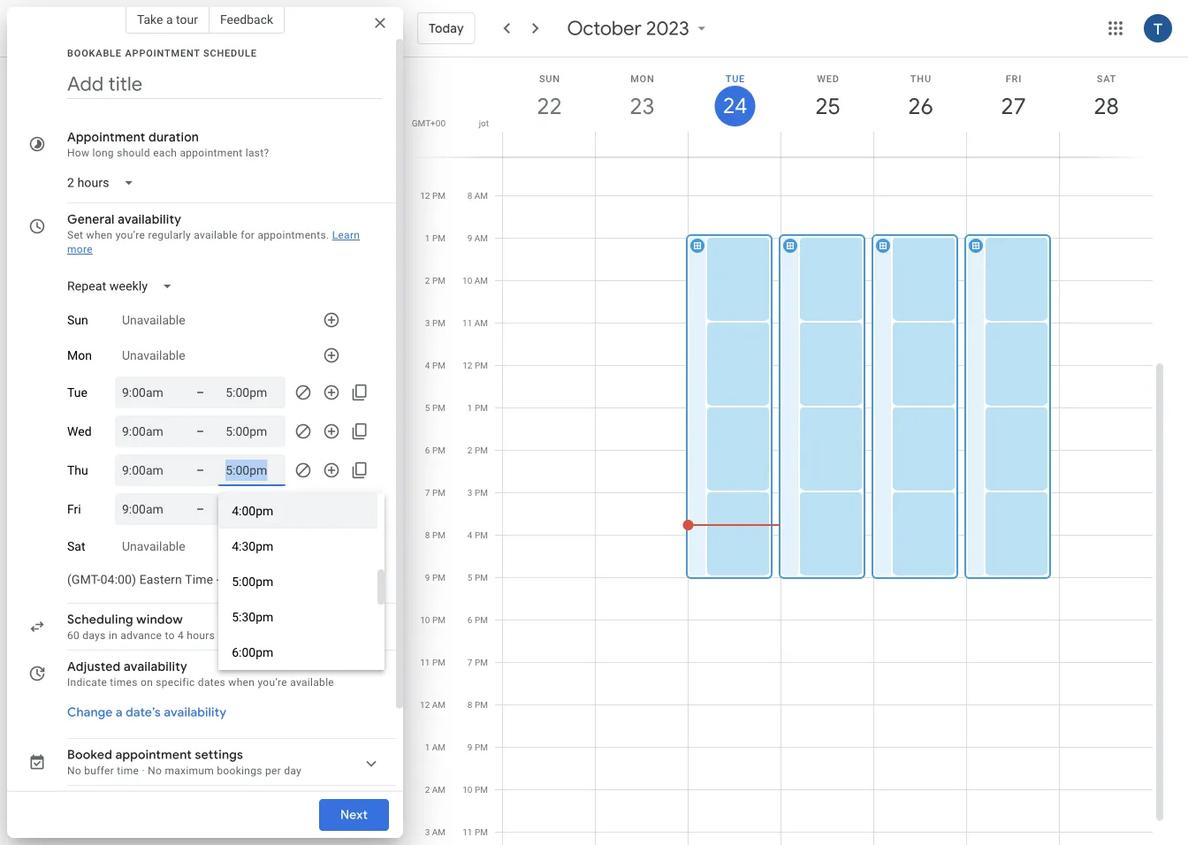Task type: vqa. For each thing, say whether or not it's contained in the screenshot.
added
no



Task type: locate. For each thing, give the bounding box(es) containing it.
1 vertical spatial fri
[[67, 502, 81, 517]]

no right the ·
[[148, 765, 162, 777]]

4
[[425, 360, 430, 371], [468, 530, 473, 541], [178, 630, 184, 642]]

october 2023
[[567, 16, 690, 41]]

12
[[420, 191, 430, 201], [463, 360, 473, 371], [420, 700, 430, 710]]

tue for tue 24
[[726, 73, 745, 84]]

a left tour
[[166, 12, 173, 27]]

0 horizontal spatial no
[[67, 765, 81, 777]]

a inside take a tour button
[[166, 12, 173, 27]]

unavailable for sat
[[122, 539, 185, 554]]

22
[[536, 92, 561, 121]]

0 horizontal spatial 8 pm
[[425, 530, 446, 541]]

– left the end time on wednesdays text field
[[196, 424, 204, 439]]

today
[[429, 20, 464, 36]]

feedback button
[[209, 5, 285, 34]]

4 – from the top
[[196, 502, 204, 516]]

you're down 6:00pm
[[258, 676, 287, 689]]

sat
[[1097, 73, 1117, 84], [67, 539, 85, 554]]

8
[[467, 191, 472, 201], [425, 530, 430, 541], [468, 700, 473, 710]]

4 inside scheduling window 60 days in advance to 4 hours before
[[178, 630, 184, 642]]

2 vertical spatial availability
[[164, 705, 226, 721]]

sat up saturday, 28 october element
[[1097, 73, 1117, 84]]

0 vertical spatial thu
[[911, 73, 932, 84]]

1 vertical spatial unavailable
[[122, 348, 185, 363]]

11 pm right 3 am
[[463, 827, 488, 838]]

28 column header
[[1059, 57, 1153, 157]]

am down "1 am" at the left bottom of page
[[432, 785, 446, 795]]

0 horizontal spatial 9 pm
[[425, 573, 446, 583]]

0 vertical spatial 1 pm
[[425, 233, 446, 244]]

60
[[67, 630, 80, 642]]

fri left start time on fridays text box
[[67, 502, 81, 517]]

to
[[165, 630, 175, 642]]

1 horizontal spatial 10 pm
[[463, 785, 488, 795]]

1 horizontal spatial 5 pm
[[468, 573, 488, 583]]

1 vertical spatial 7 pm
[[468, 657, 488, 668]]

1 horizontal spatial 4
[[425, 360, 430, 371]]

available inside adjusted availability indicate times on specific dates when you're available
[[290, 676, 334, 689]]

12 left 8 am
[[420, 191, 430, 201]]

1 horizontal spatial fri
[[1006, 73, 1022, 84]]

0 vertical spatial 9
[[467, 233, 472, 244]]

booked
[[67, 747, 112, 763]]

2 – from the top
[[196, 424, 204, 439]]

thu up "thursday, 26 october" element
[[911, 73, 932, 84]]

1 horizontal spatial sun
[[539, 73, 560, 84]]

how
[[67, 147, 90, 159]]

before
[[218, 630, 250, 642]]

Start time on Thursdays text field
[[122, 460, 175, 481]]

am
[[432, 148, 446, 159], [475, 148, 488, 159], [475, 191, 488, 201], [475, 233, 488, 244], [475, 275, 488, 286], [475, 318, 488, 328], [432, 700, 446, 710], [432, 742, 446, 753], [432, 785, 446, 795], [432, 827, 446, 838]]

tue up "24"
[[726, 73, 745, 84]]

1 vertical spatial 4 pm
[[468, 530, 488, 541]]

grid containing 22
[[410, 57, 1167, 845]]

set
[[67, 229, 83, 241]]

2 vertical spatial 1
[[425, 742, 430, 753]]

availability inside adjusted availability indicate times on specific dates when you're available
[[124, 659, 187, 675]]

1 vertical spatial sun
[[67, 313, 88, 327]]

thu for thu 26
[[911, 73, 932, 84]]

0 vertical spatial 10 pm
[[420, 615, 446, 626]]

tue left start time on tuesdays text field
[[67, 385, 87, 400]]

0 vertical spatial 3 pm
[[425, 318, 446, 328]]

fri inside "fri 27"
[[1006, 73, 1022, 84]]

11 pm up 12 am
[[420, 657, 446, 668]]

you're down general availability at the top left of the page
[[116, 229, 145, 241]]

1 horizontal spatial mon
[[631, 73, 655, 84]]

am down gmt+00
[[432, 148, 446, 159]]

thu inside thu 26
[[911, 73, 932, 84]]

2 vertical spatial 3
[[425, 827, 430, 838]]

take
[[137, 12, 163, 27]]

2 am
[[425, 785, 446, 795]]

5
[[425, 403, 430, 413], [468, 573, 473, 583]]

when down general
[[86, 229, 113, 241]]

a left date's
[[116, 705, 123, 721]]

10 up 12 am
[[420, 615, 430, 626]]

11 up 12 am
[[420, 657, 430, 668]]

am down 10 am
[[475, 318, 488, 328]]

3
[[425, 318, 430, 328], [468, 488, 473, 498], [425, 827, 430, 838]]

sun inside sun 22
[[539, 73, 560, 84]]

mon inside mon 23
[[631, 73, 655, 84]]

Start time on Tuesdays text field
[[122, 382, 175, 403]]

end time on thursdays list box
[[219, 493, 385, 670]]

hours
[[187, 630, 215, 642]]

wed inside wed 25
[[817, 73, 840, 84]]

1 vertical spatial when
[[228, 676, 255, 689]]

22 column header
[[502, 57, 596, 157]]

availability up on on the bottom of page
[[124, 659, 187, 675]]

None field
[[60, 167, 148, 199], [60, 271, 187, 302], [60, 564, 370, 596], [60, 167, 148, 199], [60, 271, 187, 302], [60, 564, 370, 596]]

am up "1 am" at the left bottom of page
[[432, 700, 446, 710]]

3 – from the top
[[196, 463, 204, 477]]

1 horizontal spatial wed
[[817, 73, 840, 84]]

tour
[[176, 12, 198, 27]]

1 horizontal spatial sat
[[1097, 73, 1117, 84]]

sun
[[539, 73, 560, 84], [67, 313, 88, 327]]

1 horizontal spatial 2 pm
[[468, 445, 488, 456]]

1 vertical spatial mon
[[67, 348, 92, 363]]

tue for tue
[[67, 385, 87, 400]]

change a date's availability button
[[60, 697, 234, 729]]

fri for fri
[[67, 502, 81, 517]]

0 vertical spatial a
[[166, 12, 173, 27]]

3 pm
[[425, 318, 446, 328], [468, 488, 488, 498]]

bookable
[[67, 47, 122, 58]]

availability up regularly
[[118, 211, 181, 227]]

12 am
[[420, 700, 446, 710]]

4:00pm option
[[219, 493, 378, 529]]

0 horizontal spatial 6
[[425, 445, 430, 456]]

sat inside sat 28
[[1097, 73, 1117, 84]]

friday, 27 october element
[[993, 86, 1034, 126]]

0 vertical spatial 2 pm
[[425, 275, 446, 286]]

wed for wed
[[67, 424, 92, 439]]

settings
[[195, 747, 243, 763]]

no down booked
[[67, 765, 81, 777]]

11 am
[[420, 148, 446, 159], [462, 318, 488, 328]]

specific
[[156, 676, 195, 689]]

1 unavailable from the top
[[122, 313, 185, 327]]

availability
[[118, 211, 181, 227], [124, 659, 187, 675], [164, 705, 226, 721]]

am down jot
[[475, 148, 488, 159]]

sun down more
[[67, 313, 88, 327]]

wed up wednesday, 25 october element at top
[[817, 73, 840, 84]]

12 pm left 8 am
[[420, 191, 446, 201]]

– right start time on fridays text box
[[196, 502, 204, 516]]

booked appointment settings no buffer time · no maximum bookings per day
[[67, 747, 302, 777]]

23 column header
[[595, 57, 689, 157]]

1 vertical spatial 8
[[425, 530, 430, 541]]

tue inside tue 24
[[726, 73, 745, 84]]

0 horizontal spatial fri
[[67, 502, 81, 517]]

sun for sun 22
[[539, 73, 560, 84]]

0 horizontal spatial mon
[[67, 348, 92, 363]]

25 column header
[[781, 57, 874, 157]]

0 horizontal spatial 7 pm
[[425, 488, 446, 498]]

2 horizontal spatial 4
[[468, 530, 473, 541]]

End time on Wednesdays text field
[[226, 421, 279, 442]]

am down 2 am
[[432, 827, 446, 838]]

6
[[425, 445, 430, 456], [468, 615, 473, 626]]

tue
[[726, 73, 745, 84], [67, 385, 87, 400]]

2 vertical spatial 4
[[178, 630, 184, 642]]

appointment
[[125, 47, 200, 58]]

0 vertical spatial appointment
[[180, 147, 243, 159]]

11 am down 10 am
[[462, 318, 488, 328]]

End time on Tuesdays text field
[[226, 382, 279, 403]]

available left for
[[194, 229, 238, 241]]

4:30pm option
[[219, 529, 378, 564]]

10 pm right 2 am
[[463, 785, 488, 795]]

tue 24
[[722, 73, 746, 120]]

10 pm up 12 am
[[420, 615, 446, 626]]

0 vertical spatial mon
[[631, 73, 655, 84]]

0 horizontal spatial sun
[[67, 313, 88, 327]]

1 horizontal spatial 7 pm
[[468, 657, 488, 668]]

8 pm
[[425, 530, 446, 541], [468, 700, 488, 710]]

appointment inside booked appointment settings no buffer time · no maximum bookings per day
[[115, 747, 192, 763]]

thu left start time on thursdays text box
[[67, 463, 88, 478]]

3 unavailable from the top
[[122, 539, 185, 554]]

2 pm
[[425, 275, 446, 286], [468, 445, 488, 456]]

sat up the scheduling
[[67, 539, 85, 554]]

1 horizontal spatial 5
[[468, 573, 473, 583]]

am down 8 am
[[475, 233, 488, 244]]

1 vertical spatial 4
[[468, 530, 473, 541]]

1 horizontal spatial 3 pm
[[468, 488, 488, 498]]

1 vertical spatial available
[[290, 676, 334, 689]]

sun up sunday, 22 october element
[[539, 73, 560, 84]]

am down 7 am at left
[[475, 191, 488, 201]]

availability down dates
[[164, 705, 226, 721]]

unavailable
[[122, 313, 185, 327], [122, 348, 185, 363], [122, 539, 185, 554]]

1 vertical spatial availability
[[124, 659, 187, 675]]

1 pm
[[425, 233, 446, 244], [468, 403, 488, 413]]

1 horizontal spatial tue
[[726, 73, 745, 84]]

0 vertical spatial when
[[86, 229, 113, 241]]

Start time on Wednesdays text field
[[122, 421, 175, 442]]

wednesday, 25 october element
[[808, 86, 848, 126]]

appointment inside the appointment duration how long should each appointment last?
[[180, 147, 243, 159]]

when inside adjusted availability indicate times on specific dates when you're available
[[228, 676, 255, 689]]

sun for sun
[[67, 313, 88, 327]]

1 – from the top
[[196, 385, 204, 400]]

appointment up the ·
[[115, 747, 192, 763]]

2
[[425, 275, 430, 286], [468, 445, 473, 456], [425, 785, 430, 795]]

wed for wed 25
[[817, 73, 840, 84]]

0 vertical spatial you're
[[116, 229, 145, 241]]

next button
[[319, 794, 389, 836]]

5 pm
[[425, 403, 446, 413], [468, 573, 488, 583]]

10 right 2 am
[[463, 785, 473, 795]]

am up 2 am
[[432, 742, 446, 753]]

– right start time on thursdays text box
[[196, 463, 204, 477]]

appointment down duration on the left top of the page
[[180, 147, 243, 159]]

– right start time on tuesdays text field
[[196, 385, 204, 400]]

a for take
[[166, 12, 173, 27]]

0 vertical spatial 8 pm
[[425, 530, 446, 541]]

1 vertical spatial 11 pm
[[463, 827, 488, 838]]

when right dates
[[228, 676, 255, 689]]

sun 22
[[536, 73, 561, 121]]

0 vertical spatial 6 pm
[[425, 445, 446, 456]]

wed left "start time on wednesdays" text field
[[67, 424, 92, 439]]

1 horizontal spatial when
[[228, 676, 255, 689]]

1 vertical spatial appointment
[[115, 747, 192, 763]]

–
[[196, 385, 204, 400], [196, 424, 204, 439], [196, 463, 204, 477], [196, 502, 204, 516]]

11 pm
[[420, 657, 446, 668], [463, 827, 488, 838]]

thu
[[911, 73, 932, 84], [67, 463, 88, 478]]

grid
[[410, 57, 1167, 845]]

you're
[[116, 229, 145, 241], [258, 676, 287, 689]]

0 vertical spatial 6
[[425, 445, 430, 456]]

1 vertical spatial 2 pm
[[468, 445, 488, 456]]

11 am down gmt+00
[[420, 148, 446, 159]]

fri up friday, 27 october element
[[1006, 73, 1022, 84]]

0 horizontal spatial 5 pm
[[425, 403, 446, 413]]

7
[[467, 148, 472, 159], [425, 488, 430, 498], [468, 657, 473, 668]]

26
[[907, 92, 932, 121]]

24 column header
[[688, 57, 782, 157]]

0 horizontal spatial 11 pm
[[420, 657, 446, 668]]

mon for mon 23
[[631, 73, 655, 84]]

28
[[1093, 92, 1118, 121]]

pm
[[432, 191, 446, 201], [432, 233, 446, 244], [432, 275, 446, 286], [432, 318, 446, 328], [432, 360, 446, 371], [475, 360, 488, 371], [432, 403, 446, 413], [475, 403, 488, 413], [432, 445, 446, 456], [475, 445, 488, 456], [432, 488, 446, 498], [475, 488, 488, 498], [432, 530, 446, 541], [475, 530, 488, 541], [432, 573, 446, 583], [475, 573, 488, 583], [432, 615, 446, 626], [475, 615, 488, 626], [432, 657, 446, 668], [475, 657, 488, 668], [475, 700, 488, 710], [475, 742, 488, 753], [475, 785, 488, 795], [475, 827, 488, 838]]

25
[[814, 92, 840, 121]]

1 horizontal spatial thu
[[911, 73, 932, 84]]

1 horizontal spatial 9 pm
[[468, 742, 488, 753]]

0 vertical spatial fri
[[1006, 73, 1022, 84]]

1 vertical spatial 5 pm
[[468, 573, 488, 583]]

1 vertical spatial 8 pm
[[468, 700, 488, 710]]

9
[[467, 233, 472, 244], [425, 573, 430, 583], [468, 742, 473, 753]]

general availability
[[67, 211, 181, 227]]

on
[[141, 676, 153, 689]]

7 pm
[[425, 488, 446, 498], [468, 657, 488, 668]]

0 vertical spatial availability
[[118, 211, 181, 227]]

schedule
[[203, 47, 257, 58]]

available down 6:00pm option
[[290, 676, 334, 689]]

general
[[67, 211, 115, 227]]

a inside change a date's availability button
[[116, 705, 123, 721]]

12 down 10 am
[[463, 360, 473, 371]]

a
[[166, 12, 173, 27], [116, 705, 123, 721]]

0 vertical spatial 11 pm
[[420, 657, 446, 668]]

2 unavailable from the top
[[122, 348, 185, 363]]

0 horizontal spatial thu
[[67, 463, 88, 478]]

0 vertical spatial 5 pm
[[425, 403, 446, 413]]

1 vertical spatial 10
[[420, 615, 430, 626]]

2 vertical spatial 9
[[468, 742, 473, 753]]

0 horizontal spatial wed
[[67, 424, 92, 439]]

0 horizontal spatial tue
[[67, 385, 87, 400]]

0 horizontal spatial sat
[[67, 539, 85, 554]]

10 down 9 am
[[462, 275, 472, 286]]

12 pm down 10 am
[[463, 360, 488, 371]]

12 up "1 am" at the left bottom of page
[[420, 700, 430, 710]]

2 vertical spatial 2
[[425, 785, 430, 795]]

0 horizontal spatial 12 pm
[[420, 191, 446, 201]]

1 vertical spatial tue
[[67, 385, 87, 400]]

tuesday, 24 october, today element
[[715, 86, 756, 126]]



Task type: describe. For each thing, give the bounding box(es) containing it.
wed 25
[[814, 73, 840, 121]]

should
[[117, 147, 150, 159]]

times
[[110, 676, 138, 689]]

next
[[340, 807, 368, 823]]

1 vertical spatial 10 pm
[[463, 785, 488, 795]]

0 horizontal spatial 1 pm
[[425, 233, 446, 244]]

mon for mon
[[67, 348, 92, 363]]

unavailable for sun
[[122, 313, 185, 327]]

sat for sat
[[67, 539, 85, 554]]

take a tour
[[137, 12, 198, 27]]

1 vertical spatial 12
[[463, 360, 473, 371]]

availability inside button
[[164, 705, 226, 721]]

2 vertical spatial 8
[[468, 700, 473, 710]]

5:00pm
[[232, 574, 273, 589]]

1 vertical spatial 3 pm
[[468, 488, 488, 498]]

1 am
[[425, 742, 446, 753]]

each
[[153, 147, 177, 159]]

october
[[567, 16, 642, 41]]

7 am
[[467, 148, 488, 159]]

– for thu
[[196, 463, 204, 477]]

1 vertical spatial 2
[[468, 445, 473, 456]]

appointment
[[67, 129, 145, 145]]

thu 26
[[907, 73, 932, 121]]

24
[[722, 92, 746, 120]]

set when you're regularly available for appointments.
[[67, 229, 329, 241]]

0 horizontal spatial 3 pm
[[425, 318, 446, 328]]

a for change
[[116, 705, 123, 721]]

you're inside adjusted availability indicate times on specific dates when you're available
[[258, 676, 287, 689]]

1 vertical spatial 1
[[468, 403, 473, 413]]

26 column header
[[874, 57, 967, 157]]

Start time on Fridays text field
[[122, 499, 175, 520]]

date's
[[126, 705, 161, 721]]

duration
[[149, 129, 199, 145]]

mon 23
[[629, 73, 655, 121]]

5:30pm option
[[219, 599, 378, 635]]

4:00pm
[[232, 504, 273, 518]]

learn more
[[67, 229, 360, 256]]

today button
[[417, 7, 475, 50]]

11 right 3 am
[[463, 827, 473, 838]]

6:00pm option
[[219, 635, 378, 670]]

maximum
[[165, 765, 214, 777]]

appointments.
[[258, 229, 329, 241]]

more
[[67, 243, 93, 256]]

11 down 10 am
[[462, 318, 472, 328]]

1 horizontal spatial 11 pm
[[463, 827, 488, 838]]

0 vertical spatial 2
[[425, 275, 430, 286]]

change a date's availability
[[67, 705, 226, 721]]

fri for fri 27
[[1006, 73, 1022, 84]]

10 am
[[462, 275, 488, 286]]

adjusted
[[67, 659, 121, 675]]

1 vertical spatial 1 pm
[[468, 403, 488, 413]]

jot
[[479, 118, 489, 128]]

scheduling window 60 days in advance to 4 hours before
[[67, 612, 250, 642]]

0 horizontal spatial 10 pm
[[420, 615, 446, 626]]

in
[[109, 630, 118, 642]]

1 horizontal spatial 11 am
[[462, 318, 488, 328]]

sunday, 22 october element
[[529, 86, 570, 126]]

0 vertical spatial 1
[[425, 233, 430, 244]]

0 vertical spatial 10
[[462, 275, 472, 286]]

27
[[1000, 92, 1025, 121]]

october 2023 button
[[560, 16, 718, 41]]

End time on Thursdays text field
[[226, 460, 279, 481]]

take a tour button
[[125, 5, 209, 34]]

– for fri
[[196, 502, 204, 516]]

3 am
[[425, 827, 446, 838]]

2023
[[646, 16, 690, 41]]

0 vertical spatial 7
[[467, 148, 472, 159]]

1 vertical spatial 9
[[425, 573, 430, 583]]

– for tue
[[196, 385, 204, 400]]

27 column header
[[966, 57, 1060, 157]]

1 no from the left
[[67, 765, 81, 777]]

am down 9 am
[[475, 275, 488, 286]]

1 horizontal spatial 8 pm
[[468, 700, 488, 710]]

thu for thu
[[67, 463, 88, 478]]

long
[[92, 147, 114, 159]]

adjusted availability indicate times on specific dates when you're available
[[67, 659, 334, 689]]

gmt+00
[[412, 118, 446, 128]]

2 vertical spatial 10
[[463, 785, 473, 795]]

appointment duration how long should each appointment last?
[[67, 129, 269, 159]]

advance
[[121, 630, 162, 642]]

feedback
[[220, 12, 273, 27]]

indicate
[[67, 676, 107, 689]]

4:30pm
[[232, 539, 273, 553]]

1 vertical spatial 9 pm
[[468, 742, 488, 753]]

learn more link
[[67, 229, 360, 256]]

sat for sat 28
[[1097, 73, 1117, 84]]

1 horizontal spatial 12 pm
[[463, 360, 488, 371]]

0 vertical spatial available
[[194, 229, 238, 241]]

·
[[142, 765, 145, 777]]

availability for general
[[118, 211, 181, 227]]

6:00pm
[[232, 645, 273, 660]]

2 vertical spatial 7
[[468, 657, 473, 668]]

day
[[284, 765, 302, 777]]

bookable appointment schedule
[[67, 47, 257, 58]]

0 horizontal spatial 6 pm
[[425, 445, 446, 456]]

0 vertical spatial 11 am
[[420, 148, 446, 159]]

window
[[136, 612, 183, 628]]

1 vertical spatial 7
[[425, 488, 430, 498]]

1 vertical spatial 6
[[468, 615, 473, 626]]

Add title text field
[[67, 71, 382, 97]]

0 vertical spatial 7 pm
[[425, 488, 446, 498]]

5:30pm
[[232, 610, 273, 624]]

scheduling
[[67, 612, 133, 628]]

0 vertical spatial 8
[[467, 191, 472, 201]]

5:00pm option
[[219, 564, 378, 599]]

0 horizontal spatial you're
[[116, 229, 145, 241]]

dates
[[198, 676, 226, 689]]

0 vertical spatial 5
[[425, 403, 430, 413]]

1 vertical spatial 6 pm
[[468, 615, 488, 626]]

for
[[241, 229, 255, 241]]

0 vertical spatial 9 pm
[[425, 573, 446, 583]]

unavailable for mon
[[122, 348, 185, 363]]

0 vertical spatial 12 pm
[[420, 191, 446, 201]]

2 vertical spatial 12
[[420, 700, 430, 710]]

thursday, 26 october element
[[901, 86, 941, 126]]

per
[[265, 765, 281, 777]]

2 no from the left
[[148, 765, 162, 777]]

days
[[83, 630, 106, 642]]

0 vertical spatial 12
[[420, 191, 430, 201]]

availability for adjusted
[[124, 659, 187, 675]]

23
[[629, 92, 654, 121]]

8 am
[[467, 191, 488, 201]]

0 horizontal spatial 4 pm
[[425, 360, 446, 371]]

saturday, 28 october element
[[1086, 86, 1127, 126]]

buffer
[[84, 765, 114, 777]]

regularly
[[148, 229, 191, 241]]

0 vertical spatial 3
[[425, 318, 430, 328]]

learn
[[332, 229, 360, 241]]

time
[[117, 765, 139, 777]]

last?
[[246, 147, 269, 159]]

fri 27
[[1000, 73, 1025, 121]]

– for wed
[[196, 424, 204, 439]]

sat 28
[[1093, 73, 1118, 121]]

9 am
[[467, 233, 488, 244]]

change
[[67, 705, 113, 721]]

11 down gmt+00
[[420, 148, 430, 159]]

monday, 23 october element
[[622, 86, 663, 126]]

bookings
[[217, 765, 262, 777]]

1 vertical spatial 3
[[468, 488, 473, 498]]



